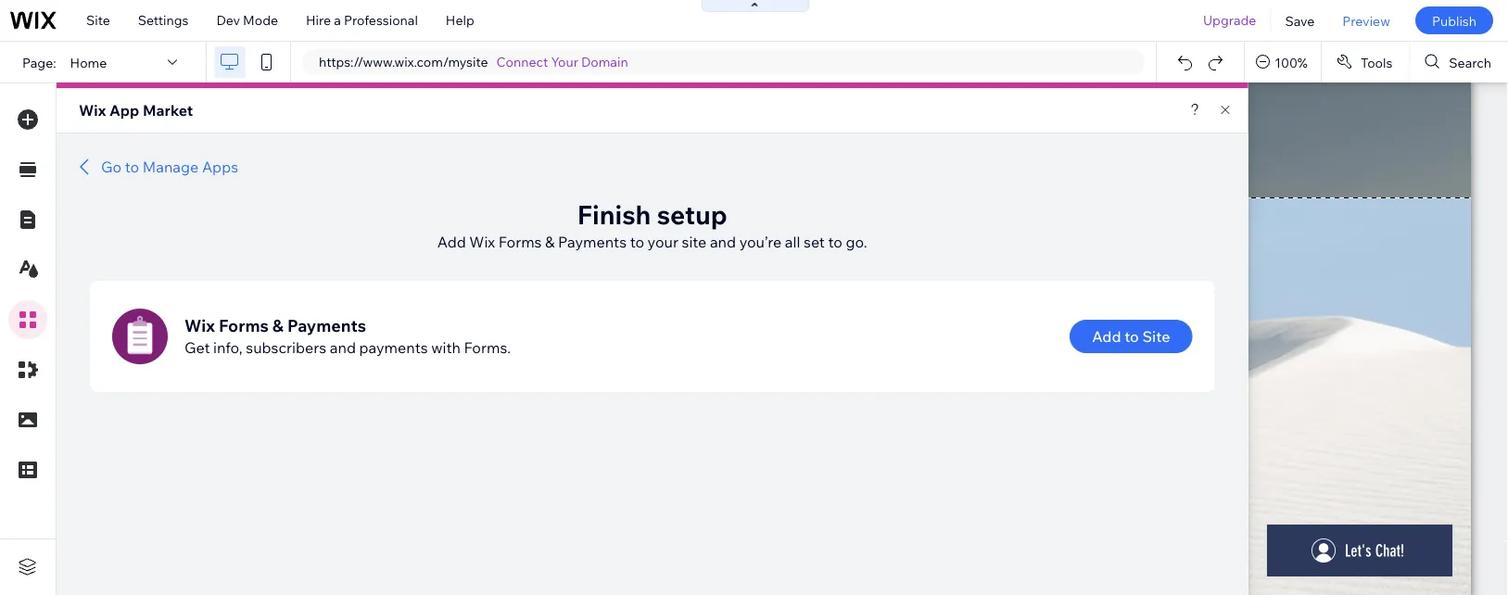 Task type: locate. For each thing, give the bounding box(es) containing it.
100% button
[[1246, 42, 1321, 83]]

wix
[[79, 101, 106, 120], [470, 233, 495, 251], [185, 315, 215, 336]]

hire
[[306, 12, 331, 28]]

and left payments
[[330, 338, 356, 357]]

1 vertical spatial forms
[[219, 315, 269, 336]]

subscribers
[[246, 338, 327, 357]]

0 vertical spatial payments
[[558, 233, 627, 251]]

app
[[109, 101, 139, 120]]

payments down finish
[[558, 233, 627, 251]]

https://www.wix.com/mysite connect your domain
[[319, 54, 628, 70]]

1 horizontal spatial forms
[[499, 233, 542, 251]]

your
[[648, 233, 679, 251]]

0 vertical spatial add
[[437, 233, 466, 251]]

0 horizontal spatial forms
[[219, 315, 269, 336]]

payments inside wix forms & payments get info, subscribers and payments with forms.
[[287, 315, 366, 336]]

0 horizontal spatial &
[[272, 315, 284, 336]]

payments
[[558, 233, 627, 251], [287, 315, 366, 336]]

home
[[70, 54, 107, 70]]

publish
[[1433, 12, 1477, 29]]

manage
[[143, 158, 199, 176]]

0 horizontal spatial wix
[[79, 101, 106, 120]]

info,
[[213, 338, 243, 357]]

&
[[545, 233, 555, 251], [272, 315, 284, 336]]

2 horizontal spatial wix
[[470, 233, 495, 251]]

0 vertical spatial wix
[[79, 101, 106, 120]]

1 vertical spatial and
[[330, 338, 356, 357]]

setup
[[657, 198, 728, 230]]

https://www.wix.com/mysite
[[319, 54, 488, 70]]

1 horizontal spatial and
[[710, 233, 736, 251]]

to
[[125, 158, 139, 176], [630, 233, 644, 251], [828, 233, 843, 251], [1125, 327, 1139, 346]]

payments inside finish setup add wix forms & payments to your site and you're all set to go.
[[558, 233, 627, 251]]

0 horizontal spatial add
[[437, 233, 466, 251]]

& inside finish setup add wix forms & payments to your site and you're all set to go.
[[545, 233, 555, 251]]

1 horizontal spatial wix
[[185, 315, 215, 336]]

to inside button
[[125, 158, 139, 176]]

all
[[785, 233, 801, 251]]

site
[[86, 12, 110, 28], [1143, 327, 1171, 346]]

apps
[[202, 158, 238, 176]]

1 horizontal spatial add
[[1092, 327, 1122, 346]]

search button
[[1411, 42, 1509, 83]]

1 horizontal spatial site
[[1143, 327, 1171, 346]]

0 vertical spatial site
[[86, 12, 110, 28]]

your
[[551, 54, 579, 70]]

0 horizontal spatial and
[[330, 338, 356, 357]]

forms
[[499, 233, 542, 251], [219, 315, 269, 336]]

1 vertical spatial add
[[1092, 327, 1122, 346]]

tools button
[[1322, 42, 1410, 83]]

1 horizontal spatial &
[[545, 233, 555, 251]]

payments up subscribers
[[287, 315, 366, 336]]

wix inside wix forms & payments get info, subscribers and payments with forms.
[[185, 315, 215, 336]]

a
[[334, 12, 341, 28]]

0 vertical spatial forms
[[499, 233, 542, 251]]

and right site
[[710, 233, 736, 251]]

go to manage apps
[[101, 158, 238, 176]]

add
[[437, 233, 466, 251], [1092, 327, 1122, 346]]

0 vertical spatial &
[[545, 233, 555, 251]]

1 vertical spatial &
[[272, 315, 284, 336]]

go
[[101, 158, 122, 176]]

domain
[[581, 54, 628, 70]]

1 vertical spatial wix
[[470, 233, 495, 251]]

settings
[[138, 12, 189, 28]]

2 vertical spatial wix
[[185, 315, 215, 336]]

0 vertical spatial and
[[710, 233, 736, 251]]

0 horizontal spatial payments
[[287, 315, 366, 336]]

1 vertical spatial payments
[[287, 315, 366, 336]]

go.
[[846, 233, 868, 251]]

1 vertical spatial site
[[1143, 327, 1171, 346]]

forms inside finish setup add wix forms & payments to your site and you're all set to go.
[[499, 233, 542, 251]]

and
[[710, 233, 736, 251], [330, 338, 356, 357]]

1 horizontal spatial payments
[[558, 233, 627, 251]]

0 horizontal spatial site
[[86, 12, 110, 28]]

set
[[804, 233, 825, 251]]



Task type: vqa. For each thing, say whether or not it's contained in the screenshot.
More
no



Task type: describe. For each thing, give the bounding box(es) containing it.
site inside button
[[1143, 327, 1171, 346]]

and inside finish setup add wix forms & payments to your site and you're all set to go.
[[710, 233, 736, 251]]

mode
[[243, 12, 278, 28]]

add to site
[[1092, 327, 1171, 346]]

hire a professional
[[306, 12, 418, 28]]

wix for market
[[79, 101, 106, 120]]

add to site button
[[1070, 320, 1193, 353]]

go to manage apps button
[[73, 156, 238, 178]]

you're
[[740, 233, 782, 251]]

preview
[[1343, 12, 1391, 29]]

finish
[[577, 198, 651, 230]]

preview button
[[1329, 0, 1405, 41]]

100%
[[1275, 54, 1308, 70]]

save
[[1286, 12, 1315, 29]]

wix forms & payments get info, subscribers and payments with forms.
[[185, 315, 511, 357]]

dev mode
[[216, 12, 278, 28]]

upgrade
[[1204, 12, 1257, 28]]

and inside wix forms & payments get info, subscribers and payments with forms.
[[330, 338, 356, 357]]

wix app market
[[79, 101, 193, 120]]

get
[[185, 338, 210, 357]]

finish setup add wix forms & payments to your site and you're all set to go.
[[437, 198, 868, 251]]

forms inside wix forms & payments get info, subscribers and payments with forms.
[[219, 315, 269, 336]]

search
[[1450, 54, 1492, 70]]

add inside finish setup add wix forms & payments to your site and you're all set to go.
[[437, 233, 466, 251]]

wix for &
[[185, 315, 215, 336]]

professional
[[344, 12, 418, 28]]

payments
[[359, 338, 428, 357]]

save button
[[1272, 0, 1329, 41]]

publish button
[[1416, 6, 1494, 34]]

to inside button
[[1125, 327, 1139, 346]]

connect
[[497, 54, 548, 70]]

market
[[143, 101, 193, 120]]

tools
[[1361, 54, 1393, 70]]

wix inside finish setup add wix forms & payments to your site and you're all set to go.
[[470, 233, 495, 251]]

forms.
[[464, 338, 511, 357]]

with
[[431, 338, 461, 357]]

help
[[446, 12, 475, 28]]

& inside wix forms & payments get info, subscribers and payments with forms.
[[272, 315, 284, 336]]

site
[[682, 233, 707, 251]]

add inside add to site button
[[1092, 327, 1122, 346]]

dev
[[216, 12, 240, 28]]



